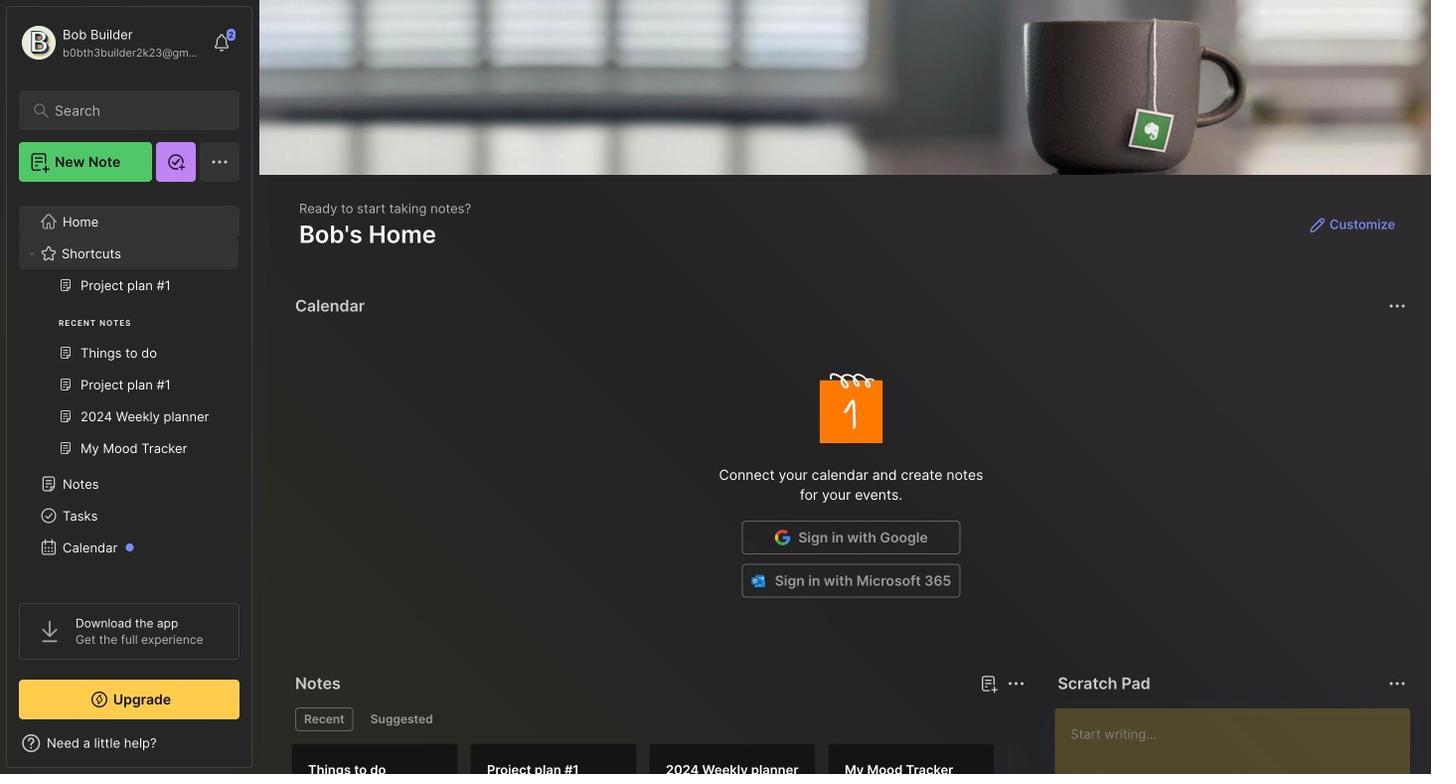 Task type: locate. For each thing, give the bounding box(es) containing it.
group inside tree
[[19, 269, 239, 476]]

None search field
[[55, 98, 213, 122]]

WHAT'S NEW field
[[7, 728, 252, 760]]

1 horizontal spatial tab
[[362, 708, 442, 732]]

tab
[[295, 708, 354, 732], [362, 708, 442, 732]]

click to collapse image
[[251, 738, 266, 761]]

0 horizontal spatial tab
[[295, 708, 354, 732]]

row group
[[291, 744, 1186, 774]]

tree
[[7, 194, 252, 715]]

group
[[19, 269, 239, 476]]

tab list
[[295, 708, 1022, 732]]

tree inside main element
[[7, 194, 252, 715]]

Account field
[[19, 23, 203, 63]]



Task type: vqa. For each thing, say whether or not it's contained in the screenshot.
Click to collapse IMAGE in the bottom left of the page
yes



Task type: describe. For each thing, give the bounding box(es) containing it.
1 tab from the left
[[295, 708, 354, 732]]

Start writing… text field
[[1071, 709, 1410, 774]]

main element
[[0, 0, 258, 774]]

none search field inside main element
[[55, 98, 213, 122]]

2 tab from the left
[[362, 708, 442, 732]]

Search text field
[[55, 101, 213, 120]]



